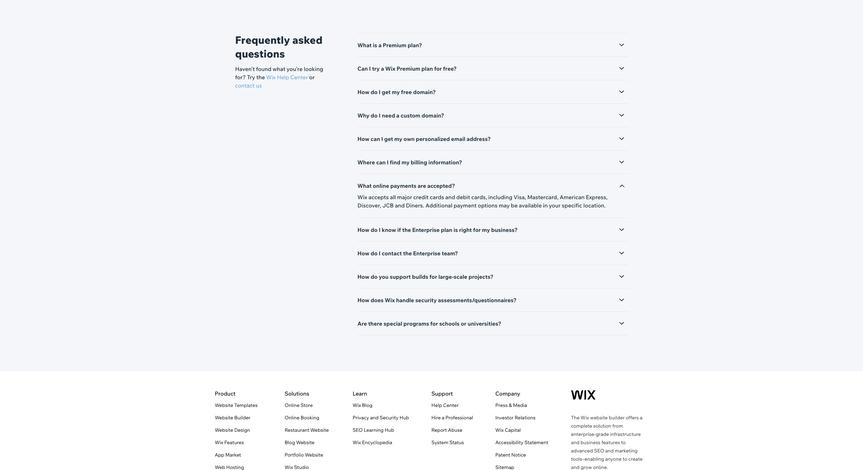 Task type: vqa. For each thing, say whether or not it's contained in the screenshot.


Task type: locate. For each thing, give the bounding box(es) containing it.
plan left free?
[[422, 65, 433, 72]]

where can i find my billing information?
[[358, 159, 462, 166]]

frequently
[[235, 33, 290, 47]]

online up restaurant
[[285, 415, 300, 421]]

do for know
[[371, 227, 378, 233]]

haven't
[[235, 66, 255, 72]]

domain? right custom on the top left of the page
[[422, 112, 444, 119]]

4 do from the top
[[371, 250, 378, 257]]

system status link
[[432, 439, 464, 447]]

0 vertical spatial the
[[256, 74, 265, 81]]

0 vertical spatial blog
[[362, 402, 373, 409]]

or down the looking
[[309, 74, 315, 81]]

0 vertical spatial help
[[277, 74, 289, 81]]

i left find
[[387, 159, 389, 166]]

can for where
[[376, 159, 386, 166]]

3 how from the top
[[358, 227, 370, 233]]

wix inside try the wix help center or contact us
[[266, 74, 276, 81]]

mastercard,
[[528, 194, 559, 201]]

plan left 'right'
[[441, 227, 453, 233]]

1 vertical spatial get
[[384, 135, 393, 142]]

for
[[434, 65, 442, 72], [473, 227, 481, 233], [430, 273, 437, 280], [431, 320, 438, 327]]

online down "solutions"
[[285, 402, 300, 409]]

center up hire a professional link
[[443, 402, 459, 409]]

domain? right free
[[413, 89, 436, 95]]

diners.
[[406, 202, 425, 209]]

wix left encyclopedia
[[353, 440, 361, 446]]

how for how can i get my own personalized email address?
[[358, 135, 370, 142]]

hub right security
[[400, 415, 409, 421]]

wix right try
[[386, 65, 396, 72]]

security
[[416, 297, 437, 304]]

0 vertical spatial or
[[309, 74, 315, 81]]

a right need
[[397, 112, 400, 119]]

a right try
[[381, 65, 384, 72]]

the up us
[[256, 74, 265, 81]]

0 horizontal spatial contact
[[235, 82, 255, 89]]

0 horizontal spatial center
[[291, 74, 308, 81]]

wix blog link
[[353, 401, 373, 410]]

contact down know on the top of page
[[382, 250, 402, 257]]

0 vertical spatial domain?
[[413, 89, 436, 95]]

seo
[[353, 427, 363, 433], [594, 448, 605, 454]]

0 vertical spatial center
[[291, 74, 308, 81]]

1 vertical spatial contact
[[382, 250, 402, 257]]

center down you're
[[291, 74, 308, 81]]

0 vertical spatial online
[[285, 402, 300, 409]]

1 vertical spatial can
[[376, 159, 386, 166]]

0 vertical spatial is
[[373, 42, 377, 49]]

1 online from the top
[[285, 402, 300, 409]]

website templates
[[215, 402, 258, 409]]

projects?
[[469, 273, 494, 280]]

do for need
[[371, 112, 378, 119]]

business
[[581, 440, 601, 446]]

1 horizontal spatial is
[[454, 227, 458, 233]]

0 vertical spatial what
[[358, 42, 372, 49]]

us
[[256, 82, 262, 89]]

to down "infrastructure"
[[622, 440, 626, 446]]

my left free
[[392, 89, 400, 95]]

website down the booking
[[311, 427, 329, 433]]

is left 'right'
[[454, 227, 458, 233]]

help up hire
[[432, 402, 442, 409]]

how do you support builds for large-scale projects?
[[358, 273, 494, 280]]

i for how can i get my own personalized email address?
[[382, 135, 383, 142]]

help center link
[[432, 401, 459, 410]]

1 vertical spatial plan
[[441, 227, 453, 233]]

the inside try the wix help center or contact us
[[256, 74, 265, 81]]

debit
[[457, 194, 470, 201]]

or
[[309, 74, 315, 81], [461, 320, 467, 327]]

help inside try the wix help center or contact us
[[277, 74, 289, 81]]

domain? for how do i get my free domain?
[[413, 89, 436, 95]]

1 vertical spatial premium
[[397, 65, 421, 72]]

wix logo, homepage image
[[571, 390, 596, 400]]

1 horizontal spatial seo
[[594, 448, 605, 454]]

1 vertical spatial hub
[[385, 427, 394, 433]]

2 how from the top
[[358, 135, 370, 142]]

are
[[358, 320, 367, 327]]

support
[[390, 273, 411, 280]]

know
[[382, 227, 396, 233]]

4 how from the top
[[358, 250, 370, 257]]

grow
[[581, 464, 592, 470]]

1 vertical spatial domain?
[[422, 112, 444, 119]]

0 vertical spatial contact
[[235, 82, 255, 89]]

press & media
[[496, 402, 527, 409]]

1 vertical spatial what
[[358, 182, 372, 189]]

accepts
[[369, 194, 389, 201]]

website templates link
[[215, 401, 258, 410]]

wix capital
[[496, 427, 521, 433]]

contact down for? at the left top
[[235, 82, 255, 89]]

i for why do i need a custom domain?
[[379, 112, 381, 119]]

wix down found
[[266, 74, 276, 81]]

1 horizontal spatial blog
[[362, 402, 373, 409]]

a right hire
[[442, 415, 445, 421]]

investor relations link
[[496, 414, 536, 422]]

what for what is a premium plan?
[[358, 42, 372, 49]]

0 vertical spatial seo
[[353, 427, 363, 433]]

get left free
[[382, 89, 391, 95]]

templates
[[234, 402, 258, 409]]

enterprise down diners.
[[412, 227, 440, 233]]

can up where
[[371, 135, 380, 142]]

right
[[459, 227, 472, 233]]

a up try
[[379, 42, 382, 49]]

i down need
[[382, 135, 383, 142]]

wix up the discover,
[[358, 194, 367, 201]]

express,
[[586, 194, 608, 201]]

0 vertical spatial plan
[[422, 65, 433, 72]]

premium left the plan? at the top of page
[[383, 42, 407, 49]]

0 horizontal spatial blog
[[285, 440, 295, 446]]

0 vertical spatial get
[[382, 89, 391, 95]]

6 how from the top
[[358, 297, 370, 304]]

seo down business on the right bottom
[[594, 448, 605, 454]]

contact inside try the wix help center or contact us
[[235, 82, 255, 89]]

2 online from the top
[[285, 415, 300, 421]]

0 horizontal spatial plan
[[422, 65, 433, 72]]

5 how from the top
[[358, 273, 370, 280]]

1 vertical spatial seo
[[594, 448, 605, 454]]

create
[[629, 456, 643, 462]]

1 vertical spatial center
[[443, 402, 459, 409]]

visa,
[[514, 194, 526, 201]]

accepted?
[[428, 182, 455, 189]]

advanced
[[571, 448, 593, 454]]

1 horizontal spatial contact
[[382, 250, 402, 257]]

the
[[256, 74, 265, 81], [403, 227, 411, 233], [403, 250, 412, 257]]

privacy and security hub
[[353, 415, 409, 421]]

1 vertical spatial or
[[461, 320, 467, 327]]

what for what online payments are accepted?
[[358, 182, 372, 189]]

app
[[215, 452, 224, 458]]

3 do from the top
[[371, 227, 378, 233]]

1 horizontal spatial help
[[432, 402, 442, 409]]

wix up the complete
[[581, 415, 589, 421]]

website design link
[[215, 426, 250, 434]]

the up support
[[403, 250, 412, 257]]

domain? for why do i need a custom domain?
[[422, 112, 444, 119]]

help center
[[432, 402, 459, 409]]

a inside hire a professional link
[[442, 415, 445, 421]]

what up can
[[358, 42, 372, 49]]

my for billing
[[402, 159, 410, 166]]

wix encyclopedia link
[[353, 439, 392, 447]]

5 do from the top
[[371, 273, 378, 280]]

0 vertical spatial to
[[622, 440, 626, 446]]

blog down learn on the left of page
[[362, 402, 373, 409]]

in
[[543, 202, 548, 209]]

i left know on the top of page
[[379, 227, 381, 233]]

can left find
[[376, 159, 386, 166]]

wix right does
[[385, 297, 395, 304]]

does
[[371, 297, 384, 304]]

payments
[[391, 182, 417, 189]]

i left need
[[379, 112, 381, 119]]

0 horizontal spatial hub
[[385, 427, 394, 433]]

0 vertical spatial enterprise
[[412, 227, 440, 233]]

team?
[[442, 250, 458, 257]]

seo learning hub
[[353, 427, 394, 433]]

professional
[[446, 415, 473, 421]]

and left grow
[[571, 464, 580, 470]]

how for how do you support builds for large-scale projects?
[[358, 273, 370, 280]]

how for how do i get my free domain?
[[358, 89, 370, 95]]

what online payments are accepted?
[[358, 182, 455, 189]]

i down try
[[379, 89, 381, 95]]

hub down security
[[385, 427, 394, 433]]

and up 'learning'
[[370, 415, 379, 421]]

online store link
[[285, 401, 313, 410]]

grade
[[596, 431, 609, 437]]

1 vertical spatial online
[[285, 415, 300, 421]]

for left large-
[[430, 273, 437, 280]]

or right schools
[[461, 320, 467, 327]]

patent notice
[[496, 452, 526, 458]]

large-
[[439, 273, 454, 280]]

1 vertical spatial the
[[403, 227, 411, 233]]

hub
[[400, 415, 409, 421], [385, 427, 394, 433]]

premium up free
[[397, 65, 421, 72]]

1 horizontal spatial center
[[443, 402, 459, 409]]

what
[[273, 66, 286, 72]]

i for how do i contact the enterprise team?
[[379, 250, 381, 257]]

payment
[[454, 202, 477, 209]]

complete
[[571, 423, 593, 429]]

enterprise left team? at bottom
[[413, 250, 441, 257]]

for right 'right'
[[473, 227, 481, 233]]

1 do from the top
[[371, 89, 378, 95]]

get left own
[[384, 135, 393, 142]]

seo learning hub link
[[353, 426, 394, 434]]

the right if
[[403, 227, 411, 233]]

wix inside the wix website builder offers a complete solution from enterprise-grade infrastructure and business features to advanced seo and marketing tools–enabling anyone to create and grow online.
[[581, 415, 589, 421]]

2 do from the top
[[371, 112, 378, 119]]

wix encyclopedia
[[353, 440, 392, 446]]

abuse
[[448, 427, 463, 433]]

2 what from the top
[[358, 182, 372, 189]]

blog up portfolio
[[285, 440, 295, 446]]

can
[[358, 65, 368, 72]]

own
[[404, 135, 415, 142]]

builder
[[234, 415, 251, 421]]

to down marketing
[[623, 456, 628, 462]]

contact
[[235, 82, 255, 89], [382, 250, 402, 257]]

wix blog
[[353, 402, 373, 409]]

domain?
[[413, 89, 436, 95], [422, 112, 444, 119]]

if
[[398, 227, 401, 233]]

relations
[[515, 415, 536, 421]]

privacy
[[353, 415, 369, 421]]

0 horizontal spatial or
[[309, 74, 315, 81]]

0 horizontal spatial seo
[[353, 427, 363, 433]]

how do i contact the enterprise team?
[[358, 250, 458, 257]]

0 vertical spatial can
[[371, 135, 380, 142]]

portfolio website
[[285, 452, 323, 458]]

and
[[446, 194, 455, 201], [395, 202, 405, 209], [370, 415, 379, 421], [571, 440, 580, 446], [606, 448, 614, 454], [571, 464, 580, 470]]

my left own
[[395, 135, 403, 142]]

how for how do i know if the enterprise plan is right for my business?
[[358, 227, 370, 233]]

i up the you
[[379, 250, 381, 257]]

online for online store
[[285, 402, 300, 409]]

my right find
[[402, 159, 410, 166]]

1 horizontal spatial hub
[[400, 415, 409, 421]]

website down product
[[215, 402, 233, 409]]

help down what
[[277, 74, 289, 81]]

seo down privacy
[[353, 427, 363, 433]]

online booking
[[285, 415, 320, 421]]

1 vertical spatial blog
[[285, 440, 295, 446]]

wix features
[[215, 440, 244, 446]]

what
[[358, 42, 372, 49], [358, 182, 372, 189]]

2 vertical spatial the
[[403, 250, 412, 257]]

a right offers
[[640, 415, 643, 421]]

i
[[369, 65, 371, 72], [379, 89, 381, 95], [379, 112, 381, 119], [382, 135, 383, 142], [387, 159, 389, 166], [379, 227, 381, 233], [379, 250, 381, 257]]

0 horizontal spatial help
[[277, 74, 289, 81]]

what left the online
[[358, 182, 372, 189]]

1 how from the top
[[358, 89, 370, 95]]

marketing
[[615, 448, 638, 454]]

builder
[[609, 415, 625, 421]]

is up try
[[373, 42, 377, 49]]

american
[[560, 194, 585, 201]]

wix accepts all major credit cards and debit cards, including visa, mastercard, american express, discover, jcb and diners. additional payment options may be available in your specific location.
[[358, 194, 608, 209]]

1 what from the top
[[358, 42, 372, 49]]



Task type: describe. For each thing, give the bounding box(es) containing it.
hire a professional
[[432, 415, 473, 421]]

app market link
[[215, 451, 241, 459]]

website design
[[215, 427, 250, 433]]

wix left capital
[[496, 427, 504, 433]]

1 horizontal spatial or
[[461, 320, 467, 327]]

website down blog website link
[[305, 452, 323, 458]]

app market
[[215, 452, 241, 458]]

for left schools
[[431, 320, 438, 327]]

press & media link
[[496, 401, 527, 410]]

product
[[215, 390, 236, 397]]

what is a premium plan?
[[358, 42, 422, 49]]

options
[[478, 202, 498, 209]]

privacy and security hub link
[[353, 414, 409, 422]]

universities?
[[468, 320, 502, 327]]

blog website
[[285, 440, 315, 446]]

credit
[[414, 194, 429, 201]]

why do i need a custom domain?
[[358, 112, 444, 119]]

my for own
[[395, 135, 403, 142]]

how do i get my free domain?
[[358, 89, 436, 95]]

encyclopedia
[[362, 440, 392, 446]]

website up wix features link
[[215, 427, 233, 433]]

and down major
[[395, 202, 405, 209]]

or inside try the wix help center or contact us
[[309, 74, 315, 81]]

offers
[[626, 415, 639, 421]]

1 vertical spatial help
[[432, 402, 442, 409]]

status
[[450, 440, 464, 446]]

location.
[[584, 202, 606, 209]]

schools
[[440, 320, 460, 327]]

center inside try the wix help center or contact us
[[291, 74, 308, 81]]

portfolio
[[285, 452, 304, 458]]

my for free
[[392, 89, 400, 95]]

i for where can i find my billing information?
[[387, 159, 389, 166]]

can for how
[[371, 135, 380, 142]]

how can i get my own personalized email address?
[[358, 135, 491, 142]]

free?
[[443, 65, 457, 72]]

do for get
[[371, 89, 378, 95]]

cards
[[430, 194, 444, 201]]

personalized
[[416, 135, 450, 142]]

builds
[[412, 273, 429, 280]]

do for contact
[[371, 250, 378, 257]]

looking
[[304, 66, 323, 72]]

design
[[234, 427, 250, 433]]

website inside "link"
[[215, 402, 233, 409]]

jcb
[[383, 202, 394, 209]]

and left debit
[[446, 194, 455, 201]]

for left free?
[[434, 65, 442, 72]]

email
[[451, 135, 466, 142]]

online for online booking
[[285, 415, 300, 421]]

support
[[432, 390, 453, 397]]

website builder link
[[215, 414, 251, 422]]

available
[[519, 202, 542, 209]]

how for how does wix handle security assessments/questionnaires?
[[358, 297, 370, 304]]

1 vertical spatial to
[[623, 456, 628, 462]]

and down features
[[606, 448, 614, 454]]

company
[[496, 390, 521, 397]]

try the wix help center or contact us
[[235, 74, 315, 89]]

for?
[[235, 74, 246, 81]]

1 vertical spatial enterprise
[[413, 250, 441, 257]]

restaurant website link
[[285, 426, 329, 434]]

my left the business?
[[482, 227, 490, 233]]

website up website design link
[[215, 415, 233, 421]]

press
[[496, 402, 508, 409]]

i for how do i get my free domain?
[[379, 89, 381, 95]]

solution
[[594, 423, 612, 429]]

billing
[[411, 159, 427, 166]]

enterprise-
[[571, 431, 596, 437]]

website builder
[[215, 415, 251, 421]]

statement
[[525, 440, 549, 446]]

anyone
[[606, 456, 622, 462]]

seo inside the wix website builder offers a complete solution from enterprise-grade infrastructure and business features to advanced seo and marketing tools–enabling anyone to create and grow online.
[[594, 448, 605, 454]]

infrastructure
[[610, 431, 641, 437]]

be
[[511, 202, 518, 209]]

capital
[[505, 427, 521, 433]]

restaurant
[[285, 427, 310, 433]]

asked
[[293, 33, 323, 47]]

accessibility
[[496, 440, 524, 446]]

1 horizontal spatial plan
[[441, 227, 453, 233]]

solutions
[[285, 390, 309, 397]]

the
[[571, 415, 580, 421]]

do for support
[[371, 273, 378, 280]]

your
[[549, 202, 561, 209]]

wix up app
[[215, 440, 223, 446]]

booking
[[301, 415, 320, 421]]

system status
[[432, 440, 464, 446]]

can i try a wix premium plan for free?
[[358, 65, 457, 72]]

online.
[[593, 464, 608, 470]]

discover,
[[358, 202, 381, 209]]

free
[[401, 89, 412, 95]]

wix down learn on the left of page
[[353, 402, 361, 409]]

&
[[509, 402, 512, 409]]

tools–enabling
[[571, 456, 604, 462]]

restaurant website
[[285, 427, 329, 433]]

address?
[[467, 135, 491, 142]]

website up portfolio website
[[296, 440, 315, 446]]

i for how do i know if the enterprise plan is right for my business?
[[379, 227, 381, 233]]

online store
[[285, 402, 313, 409]]

0 horizontal spatial is
[[373, 42, 377, 49]]

i left try
[[369, 65, 371, 72]]

you're
[[287, 66, 303, 72]]

hire
[[432, 415, 441, 421]]

0 vertical spatial hub
[[400, 415, 409, 421]]

security
[[380, 415, 399, 421]]

accessibility statement
[[496, 440, 549, 446]]

and up "advanced"
[[571, 440, 580, 446]]

a inside the wix website builder offers a complete solution from enterprise-grade infrastructure and business features to advanced seo and marketing tools–enabling anyone to create and grow online.
[[640, 415, 643, 421]]

0 vertical spatial premium
[[383, 42, 407, 49]]

wix inside wix accepts all major credit cards and debit cards, including visa, mastercard, american express, discover, jcb and diners. additional payment options may be available in your specific location.
[[358, 194, 367, 201]]

scale
[[454, 273, 468, 280]]

the wix website builder offers a complete solution from enterprise-grade infrastructure and business features to advanced seo and marketing tools–enabling anyone to create and grow online.
[[571, 415, 643, 470]]

1 vertical spatial is
[[454, 227, 458, 233]]

how do i know if the enterprise plan is right for my business?
[[358, 227, 518, 233]]

online
[[373, 182, 389, 189]]

how for how do i contact the enterprise team?
[[358, 250, 370, 257]]

store
[[301, 402, 313, 409]]

there
[[368, 320, 383, 327]]

assessments/questionnaires?
[[438, 297, 517, 304]]

get for can
[[384, 135, 393, 142]]

all
[[390, 194, 396, 201]]

get for do
[[382, 89, 391, 95]]



